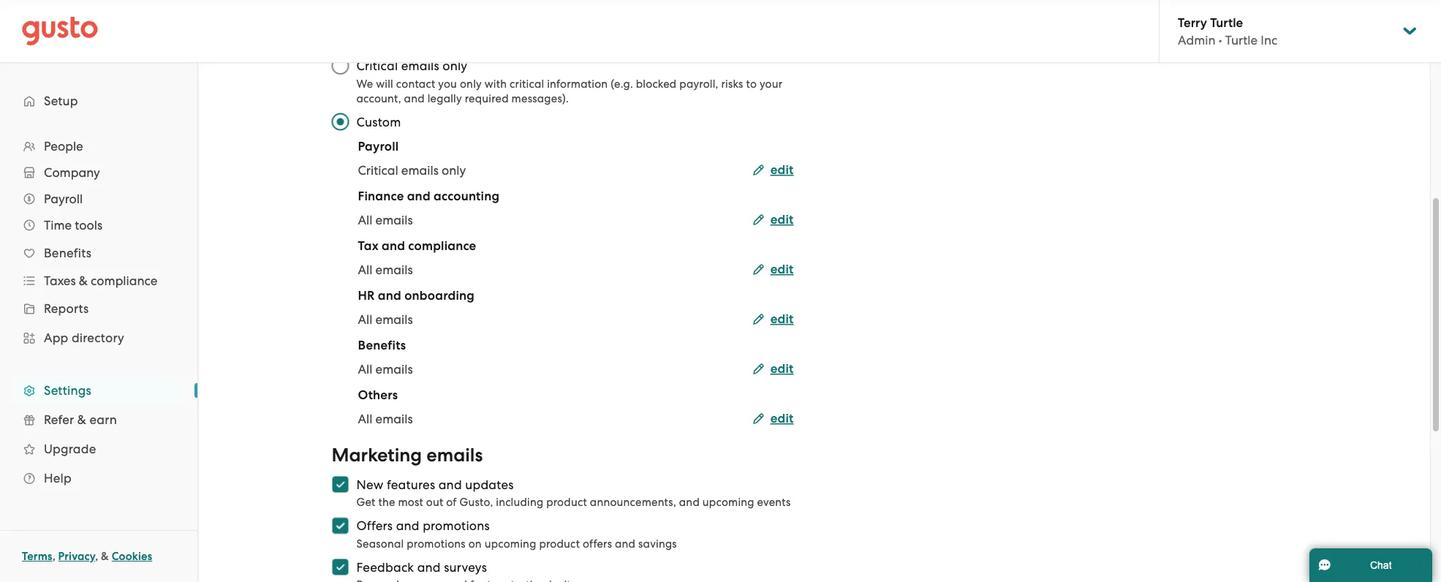 Task type: vqa. For each thing, say whether or not it's contained in the screenshot.


Task type: locate. For each thing, give the bounding box(es) containing it.
compliance for taxes & compliance
[[91, 273, 158, 288]]

and right hr
[[378, 288, 401, 303]]

4 edit button from the top
[[753, 311, 794, 328]]

refer & earn link
[[15, 407, 183, 433]]

all emails
[[358, 213, 413, 227], [358, 263, 413, 277], [358, 312, 413, 327], [358, 362, 413, 377], [358, 412, 413, 426]]

all down tax
[[358, 263, 373, 277]]

and right offers
[[615, 537, 636, 550]]

messages).
[[512, 92, 569, 105]]

1 edit button from the top
[[753, 162, 794, 179]]

1 horizontal spatial benefits
[[358, 338, 406, 353]]

all down others
[[358, 412, 373, 426]]

0 vertical spatial compliance
[[408, 239, 476, 254]]

edit for tax and compliance
[[771, 262, 794, 277]]

0 vertical spatial critical
[[356, 59, 398, 73]]

5 edit button from the top
[[753, 361, 794, 378]]

others
[[358, 388, 398, 403]]

&
[[79, 273, 88, 288], [77, 412, 86, 427], [101, 550, 109, 563]]

tools
[[75, 218, 103, 233]]

& right taxes at the left of page
[[79, 273, 88, 288]]

all up tax
[[358, 213, 373, 227]]

1 vertical spatial only
[[460, 78, 482, 90]]

custom
[[356, 115, 401, 129]]

finance and accounting
[[358, 189, 500, 204]]

all emails down the finance
[[358, 213, 413, 227]]

•
[[1219, 33, 1222, 47]]

2 , from the left
[[95, 550, 98, 563]]

turtle right •
[[1225, 33, 1258, 47]]

1 vertical spatial turtle
[[1225, 33, 1258, 47]]

compliance inside 'dropdown button'
[[91, 273, 158, 288]]

we will contact you only with critical information (e.g. blocked payroll, risks to your account, and legally required messages).
[[356, 78, 783, 105]]

contact
[[396, 78, 435, 90]]

1 horizontal spatial upcoming
[[703, 496, 754, 509]]

0 vertical spatial only
[[443, 59, 468, 73]]

edit button for benefits
[[753, 361, 794, 378]]

critical up the finance
[[358, 163, 398, 178]]

compliance for tax and compliance
[[408, 239, 476, 254]]

1 horizontal spatial compliance
[[408, 239, 476, 254]]

help
[[44, 471, 72, 486]]

0 horizontal spatial ,
[[52, 550, 55, 563]]

emails for others
[[376, 412, 413, 426]]

critical emails only up the contact
[[356, 59, 468, 73]]

0 horizontal spatial compliance
[[91, 273, 158, 288]]

to
[[746, 78, 757, 90]]

2 vertical spatial &
[[101, 550, 109, 563]]

refer
[[44, 412, 74, 427]]

1 horizontal spatial ,
[[95, 550, 98, 563]]

most
[[398, 496, 423, 509]]

0 horizontal spatial benefits
[[44, 246, 91, 260]]

edit button
[[753, 162, 794, 179], [753, 211, 794, 229], [753, 261, 794, 279], [753, 311, 794, 328], [753, 361, 794, 378], [753, 410, 794, 428]]

only
[[443, 59, 468, 73], [460, 78, 482, 90], [442, 163, 466, 178]]

emails up the finance and accounting
[[401, 163, 439, 178]]

events
[[757, 496, 791, 509]]

emails for hr and onboarding
[[376, 312, 413, 327]]

6 edit button from the top
[[753, 410, 794, 428]]

reports link
[[15, 295, 183, 322]]

4 edit from the top
[[771, 312, 794, 327]]

emails down the finance
[[376, 213, 413, 227]]

hr
[[358, 288, 375, 303]]

0 horizontal spatial upcoming
[[485, 537, 536, 550]]

get
[[356, 496, 376, 509]]

product
[[546, 496, 587, 509], [539, 537, 580, 550]]

2 edit from the top
[[771, 212, 794, 227]]

emails up the contact
[[401, 59, 439, 73]]

emails down tax and compliance
[[376, 263, 413, 277]]

with
[[485, 78, 507, 90]]

promotions
[[423, 519, 490, 533], [407, 537, 466, 550]]

and right tax
[[382, 239, 405, 254]]

terry
[[1178, 15, 1207, 30]]

product right including
[[546, 496, 587, 509]]

payroll up time
[[44, 192, 83, 206]]

compliance up reports link
[[91, 273, 158, 288]]

0 vertical spatial product
[[546, 496, 587, 509]]

3 all from the top
[[358, 312, 373, 327]]

1 edit from the top
[[771, 163, 794, 178]]

your
[[760, 78, 783, 90]]

all down hr
[[358, 312, 373, 327]]

0 vertical spatial turtle
[[1210, 15, 1243, 30]]

app directory
[[44, 331, 124, 345]]

payroll
[[358, 139, 399, 154], [44, 192, 83, 206]]

& inside 'dropdown button'
[[79, 273, 88, 288]]

critical up will
[[356, 59, 398, 73]]

1 vertical spatial &
[[77, 412, 86, 427]]

benefits down time tools
[[44, 246, 91, 260]]

,
[[52, 550, 55, 563], [95, 550, 98, 563]]

1 vertical spatial payroll
[[44, 192, 83, 206]]

1 vertical spatial compliance
[[91, 273, 158, 288]]

time tools button
[[15, 212, 183, 238]]

only up you
[[443, 59, 468, 73]]

benefits link
[[15, 240, 183, 266]]

New features and updates checkbox
[[324, 469, 356, 501]]

payroll inside dropdown button
[[44, 192, 83, 206]]

upgrade link
[[15, 436, 183, 462]]

1 all emails from the top
[[358, 213, 413, 227]]

all emails down tax
[[358, 263, 413, 277]]

and down the contact
[[404, 92, 425, 105]]

all emails up others
[[358, 362, 413, 377]]

0 vertical spatial &
[[79, 273, 88, 288]]

earn
[[90, 412, 117, 427]]

promotions down of
[[423, 519, 490, 533]]

and up of
[[439, 478, 462, 492]]

all for hr
[[358, 312, 373, 327]]

3 edit from the top
[[771, 262, 794, 277]]

critical emails only
[[356, 59, 468, 73], [358, 163, 466, 178]]

0 vertical spatial upcoming
[[703, 496, 754, 509]]

& left earn
[[77, 412, 86, 427]]

upcoming
[[703, 496, 754, 509], [485, 537, 536, 550]]

4 all emails from the top
[[358, 362, 413, 377]]

2 all emails from the top
[[358, 263, 413, 277]]

upcoming right on
[[485, 537, 536, 550]]

announcements,
[[590, 496, 676, 509]]

privacy link
[[58, 550, 95, 563]]

and right the finance
[[407, 189, 431, 204]]

benefits
[[44, 246, 91, 260], [358, 338, 406, 353]]

all emails down hr
[[358, 312, 413, 327]]

edit button for payroll
[[753, 162, 794, 179]]

0 vertical spatial benefits
[[44, 246, 91, 260]]

0 horizontal spatial payroll
[[44, 192, 83, 206]]

out
[[426, 496, 443, 509]]

help link
[[15, 465, 183, 491]]

payroll down custom
[[358, 139, 399, 154]]

only up the accounting
[[442, 163, 466, 178]]

we
[[356, 78, 373, 90]]

marketing emails
[[332, 444, 483, 467]]

app
[[44, 331, 68, 345]]

3 edit button from the top
[[753, 261, 794, 279]]

gusto,
[[460, 496, 493, 509]]

all up others
[[358, 362, 373, 377]]

1 , from the left
[[52, 550, 55, 563]]

1 vertical spatial critical
[[358, 163, 398, 178]]

emails down others
[[376, 412, 413, 426]]

settings link
[[15, 377, 183, 404]]

critical
[[356, 59, 398, 73], [358, 163, 398, 178]]

upgrade
[[44, 442, 96, 456]]

turtle
[[1210, 15, 1243, 30], [1225, 33, 1258, 47]]

new features and updates
[[356, 478, 514, 492]]

compliance up onboarding
[[408, 239, 476, 254]]

critical emails only up the finance and accounting
[[358, 163, 466, 178]]

home image
[[22, 16, 98, 46]]

emails down hr and onboarding
[[376, 312, 413, 327]]

blocked
[[636, 78, 677, 90]]

1 all from the top
[[358, 213, 373, 227]]

edit for hr and onboarding
[[771, 312, 794, 327]]

setup link
[[15, 88, 183, 114]]

offers
[[356, 519, 393, 533]]

, left cookies button at the bottom left of the page
[[95, 550, 98, 563]]

6 edit from the top
[[771, 411, 794, 426]]

1 horizontal spatial payroll
[[358, 139, 399, 154]]

0 vertical spatial payroll
[[358, 139, 399, 154]]

onboarding
[[404, 288, 475, 303]]

all
[[358, 213, 373, 227], [358, 263, 373, 277], [358, 312, 373, 327], [358, 362, 373, 377], [358, 412, 373, 426]]

& left cookies button at the bottom left of the page
[[101, 550, 109, 563]]

company
[[44, 165, 100, 180]]

3 all emails from the top
[[358, 312, 413, 327]]

people button
[[15, 133, 183, 159]]

finance
[[358, 189, 404, 204]]

2 edit button from the top
[[753, 211, 794, 229]]

promotions down offers and promotions
[[407, 537, 466, 550]]

benefits up others
[[358, 338, 406, 353]]

offers and promotions
[[356, 519, 490, 533]]

list containing people
[[0, 133, 197, 493]]

turtle up •
[[1210, 15, 1243, 30]]

risks
[[721, 78, 743, 90]]

2 vertical spatial only
[[442, 163, 466, 178]]

only up "required" at the left of page
[[460, 78, 482, 90]]

all emails down others
[[358, 412, 413, 426]]

2 all from the top
[[358, 263, 373, 277]]

and left the 'surveys'
[[417, 560, 441, 575]]

, left the 'privacy'
[[52, 550, 55, 563]]

emails for benefits
[[376, 362, 413, 377]]

emails up others
[[376, 362, 413, 377]]

& for earn
[[77, 412, 86, 427]]

upcoming left events
[[703, 496, 754, 509]]

and
[[404, 92, 425, 105], [407, 189, 431, 204], [382, 239, 405, 254], [378, 288, 401, 303], [439, 478, 462, 492], [679, 496, 700, 509], [396, 519, 420, 533], [615, 537, 636, 550], [417, 560, 441, 575]]

5 edit from the top
[[771, 362, 794, 377]]

terms link
[[22, 550, 52, 563]]

product left offers
[[539, 537, 580, 550]]

edit
[[771, 163, 794, 178], [771, 212, 794, 227], [771, 262, 794, 277], [771, 312, 794, 327], [771, 362, 794, 377], [771, 411, 794, 426]]

list
[[0, 133, 197, 493]]



Task type: describe. For each thing, give the bounding box(es) containing it.
(e.g.
[[611, 78, 633, 90]]

get the most out of gusto, including product announcements, and upcoming events
[[356, 496, 791, 509]]

& for compliance
[[79, 273, 88, 288]]

emails for finance and accounting
[[376, 213, 413, 227]]

features
[[387, 478, 435, 492]]

all emails for hr
[[358, 312, 413, 327]]

setup
[[44, 94, 78, 108]]

edit for payroll
[[771, 163, 794, 178]]

edit for others
[[771, 411, 794, 426]]

terms
[[22, 550, 52, 563]]

edit button for others
[[753, 410, 794, 428]]

all for tax
[[358, 263, 373, 277]]

edit button for tax and compliance
[[753, 261, 794, 279]]

emails up new features and updates
[[426, 444, 483, 467]]

tax and compliance
[[358, 239, 476, 254]]

0 vertical spatial promotions
[[423, 519, 490, 533]]

privacy
[[58, 550, 95, 563]]

feedback
[[356, 560, 414, 575]]

on
[[468, 537, 482, 550]]

hr and onboarding
[[358, 288, 475, 303]]

all emails for tax
[[358, 263, 413, 277]]

and down most
[[396, 519, 420, 533]]

only inside we will contact you only with critical information (e.g. blocked payroll, risks to your account, and legally required messages).
[[460, 78, 482, 90]]

refer & earn
[[44, 412, 117, 427]]

Offers and promotions checkbox
[[324, 510, 356, 542]]

taxes
[[44, 273, 76, 288]]

edit for finance and accounting
[[771, 212, 794, 227]]

1 vertical spatial product
[[539, 537, 580, 550]]

edit button for hr and onboarding
[[753, 311, 794, 328]]

will
[[376, 78, 393, 90]]

and right "announcements,"
[[679, 496, 700, 509]]

marketing
[[332, 444, 422, 467]]

offers
[[583, 537, 612, 550]]

all emails for finance
[[358, 213, 413, 227]]

benefits inside gusto navigation element
[[44, 246, 91, 260]]

app directory link
[[15, 325, 183, 351]]

5 all emails from the top
[[358, 412, 413, 426]]

people
[[44, 139, 83, 154]]

tax
[[358, 239, 379, 254]]

1 vertical spatial upcoming
[[485, 537, 536, 550]]

cookies button
[[112, 548, 152, 565]]

legally
[[428, 92, 462, 105]]

required
[[465, 92, 509, 105]]

terms , privacy , & cookies
[[22, 550, 152, 563]]

payroll,
[[680, 78, 719, 90]]

the
[[378, 496, 395, 509]]

of
[[446, 496, 457, 509]]

time tools
[[44, 218, 103, 233]]

account,
[[356, 92, 401, 105]]

directory
[[72, 331, 124, 345]]

emails for tax and compliance
[[376, 263, 413, 277]]

Feedback and surveys checkbox
[[324, 551, 356, 582]]

chat
[[1370, 559, 1392, 571]]

feedback and surveys
[[356, 560, 487, 575]]

all for finance
[[358, 213, 373, 227]]

information
[[547, 78, 608, 90]]

edit for benefits
[[771, 362, 794, 377]]

0 vertical spatial critical emails only
[[356, 59, 468, 73]]

seasonal
[[356, 537, 404, 550]]

including
[[496, 496, 544, 509]]

Critical emails only radio
[[324, 50, 356, 82]]

emails for payroll
[[401, 163, 439, 178]]

1 vertical spatial benefits
[[358, 338, 406, 353]]

1 vertical spatial promotions
[[407, 537, 466, 550]]

gusto navigation element
[[0, 63, 197, 516]]

settings
[[44, 383, 91, 398]]

seasonal promotions on upcoming product offers and savings
[[356, 537, 677, 550]]

company button
[[15, 159, 183, 186]]

and inside we will contact you only with critical information (e.g. blocked payroll, risks to your account, and legally required messages).
[[404, 92, 425, 105]]

you
[[438, 78, 457, 90]]

updates
[[465, 478, 514, 492]]

surveys
[[444, 560, 487, 575]]

5 all from the top
[[358, 412, 373, 426]]

payroll button
[[15, 186, 183, 212]]

accounting
[[434, 189, 500, 204]]

critical
[[510, 78, 544, 90]]

admin
[[1178, 33, 1216, 47]]

inc
[[1261, 33, 1278, 47]]

1 vertical spatial critical emails only
[[358, 163, 466, 178]]

taxes & compliance button
[[15, 268, 183, 294]]

reports
[[44, 301, 89, 316]]

taxes & compliance
[[44, 273, 158, 288]]

chat button
[[1310, 548, 1433, 582]]

terry turtle admin • turtle inc
[[1178, 15, 1278, 47]]

cookies
[[112, 550, 152, 563]]

time
[[44, 218, 72, 233]]

edit button for finance and accounting
[[753, 211, 794, 229]]

Custom radio
[[324, 106, 356, 138]]

4 all from the top
[[358, 362, 373, 377]]

new
[[356, 478, 384, 492]]

savings
[[638, 537, 677, 550]]



